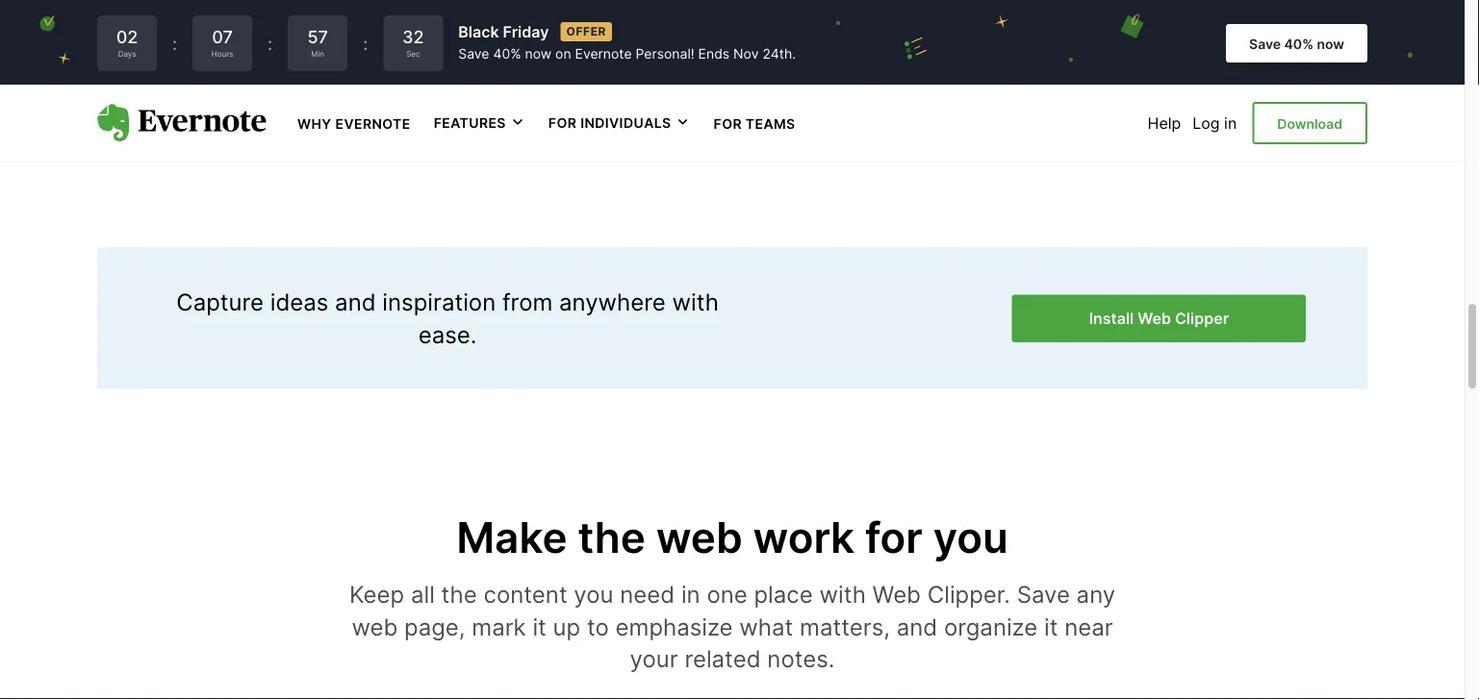 Task type: describe. For each thing, give the bounding box(es) containing it.
40% for save 40% now
[[1284, 36, 1314, 52]]

now for save 40% now on evernote personal! ends nov 24th.
[[525, 46, 552, 62]]

individuals
[[581, 115, 671, 131]]

clipper
[[1175, 309, 1229, 328]]

why evernote link
[[297, 114, 411, 132]]

sec
[[406, 49, 420, 58]]

organize
[[944, 613, 1038, 642]]

one
[[707, 581, 748, 609]]

install web clipper link
[[1012, 295, 1306, 343]]

to
[[587, 613, 609, 642]]

capture
[[176, 288, 264, 317]]

57 min
[[307, 26, 328, 58]]

on
[[555, 46, 571, 62]]

and inside the keep all the content you need in one place with web clipper. save any web page, mark it up to emphasize what matters, and organize it near your related notes.
[[897, 613, 938, 642]]

ease.
[[418, 321, 477, 349]]

0 horizontal spatial evernote
[[335, 115, 411, 132]]

why evernote
[[297, 115, 411, 132]]

2 it from the left
[[1044, 613, 1058, 642]]

log
[[1193, 114, 1220, 132]]

your
[[630, 646, 678, 674]]

0 vertical spatial evernote
[[575, 46, 632, 62]]

download link
[[1252, 102, 1368, 144]]

32
[[402, 26, 424, 47]]

nov
[[733, 46, 759, 62]]

for individuals
[[548, 115, 671, 131]]

help link
[[1148, 114, 1181, 132]]

black
[[458, 22, 499, 41]]

1 it from the left
[[533, 613, 547, 642]]

anywhere
[[559, 288, 666, 317]]

any
[[1077, 581, 1116, 609]]

save for save 40% now on evernote personal! ends nov 24th.
[[458, 46, 489, 62]]

keep all the content you need in one place with web clipper. save any web page, mark it up to emphasize what matters, and organize it near your related notes.
[[349, 581, 1116, 674]]

save 40% now on evernote personal! ends nov 24th.
[[458, 46, 796, 62]]

in inside the keep all the content you need in one place with web clipper. save any web page, mark it up to emphasize what matters, and organize it near your related notes.
[[681, 581, 700, 609]]

with inside capture ideas and inspiration from anywhere with ease.
[[672, 288, 719, 317]]

hours
[[212, 49, 233, 58]]

2 : from the left
[[268, 33, 273, 54]]

related
[[685, 646, 761, 674]]

save 40% now
[[1249, 36, 1345, 52]]

make
[[456, 512, 567, 563]]

1 horizontal spatial in
[[1224, 114, 1237, 132]]

for teams link
[[714, 114, 796, 132]]

near
[[1065, 613, 1113, 642]]

up
[[553, 613, 581, 642]]

min
[[311, 49, 324, 58]]

1 horizontal spatial the
[[578, 512, 646, 563]]

with inside the keep all the content you need in one place with web clipper. save any web page, mark it up to emphasize what matters, and organize it near your related notes.
[[820, 581, 866, 609]]

07 hours
[[212, 26, 233, 58]]

save 40% now link
[[1226, 24, 1368, 63]]

what
[[740, 613, 793, 642]]

1 horizontal spatial you
[[933, 512, 1008, 563]]

install
[[1089, 309, 1134, 328]]



Task type: locate. For each thing, give the bounding box(es) containing it.
07
[[212, 26, 233, 47]]

0 horizontal spatial with
[[672, 288, 719, 317]]

0 horizontal spatial web
[[352, 613, 398, 642]]

with right anywhere
[[672, 288, 719, 317]]

the right the 'all'
[[441, 581, 477, 609]]

notes.
[[767, 646, 835, 674]]

ends
[[698, 46, 730, 62]]

0 vertical spatial you
[[933, 512, 1008, 563]]

1 : from the left
[[172, 33, 177, 54]]

57
[[307, 26, 328, 47]]

1 horizontal spatial 40%
[[1284, 36, 1314, 52]]

place
[[754, 581, 813, 609]]

for individuals button
[[548, 114, 691, 133]]

0 horizontal spatial save
[[458, 46, 489, 62]]

1 vertical spatial web
[[352, 613, 398, 642]]

24th.
[[763, 46, 796, 62]]

1 horizontal spatial web
[[656, 512, 743, 563]]

1 vertical spatial in
[[681, 581, 700, 609]]

emphasize
[[616, 613, 733, 642]]

for left individuals at the top left
[[548, 115, 577, 131]]

you inside the keep all the content you need in one place with web clipper. save any web page, mark it up to emphasize what matters, and organize it near your related notes.
[[574, 581, 614, 609]]

web
[[656, 512, 743, 563], [352, 613, 398, 642]]

log in link
[[1193, 114, 1237, 132]]

: left 32 sec
[[363, 33, 368, 54]]

for for for individuals
[[548, 115, 577, 131]]

and
[[335, 288, 376, 317], [897, 613, 938, 642]]

offer
[[566, 24, 606, 38]]

0 horizontal spatial the
[[441, 581, 477, 609]]

40% inside save 40% now link
[[1284, 36, 1314, 52]]

2 horizontal spatial save
[[1249, 36, 1281, 52]]

0 horizontal spatial for
[[548, 115, 577, 131]]

1 vertical spatial evernote
[[335, 115, 411, 132]]

save for save 40% now
[[1249, 36, 1281, 52]]

web up one
[[656, 512, 743, 563]]

0 horizontal spatial web
[[873, 581, 921, 609]]

0 horizontal spatial in
[[681, 581, 700, 609]]

and down clipper. on the bottom right of page
[[897, 613, 938, 642]]

web right the install
[[1138, 309, 1171, 328]]

you up clipper. on the bottom right of page
[[933, 512, 1008, 563]]

now left on
[[525, 46, 552, 62]]

40% down black friday
[[493, 46, 521, 62]]

1 vertical spatial with
[[820, 581, 866, 609]]

evernote
[[575, 46, 632, 62], [335, 115, 411, 132]]

from
[[502, 288, 553, 317]]

features button
[[434, 114, 525, 133]]

1 vertical spatial web
[[873, 581, 921, 609]]

help
[[1148, 114, 1181, 132]]

for teams
[[714, 115, 796, 132]]

features
[[434, 115, 506, 131]]

3 : from the left
[[363, 33, 368, 54]]

40%
[[1284, 36, 1314, 52], [493, 46, 521, 62]]

0 vertical spatial web
[[656, 512, 743, 563]]

0 horizontal spatial 40%
[[493, 46, 521, 62]]

1 horizontal spatial and
[[897, 613, 938, 642]]

web inside install web clipper link
[[1138, 309, 1171, 328]]

it left up
[[533, 613, 547, 642]]

: right 02 days
[[172, 33, 177, 54]]

40% for save 40% now on evernote personal! ends nov 24th.
[[493, 46, 521, 62]]

matters,
[[800, 613, 890, 642]]

and right 'ideas'
[[335, 288, 376, 317]]

log in
[[1193, 114, 1237, 132]]

teams
[[746, 115, 796, 132]]

for inside button
[[548, 115, 577, 131]]

web inside the keep all the content you need in one place with web clipper. save any web page, mark it up to emphasize what matters, and organize it near your related notes.
[[873, 581, 921, 609]]

need
[[620, 581, 675, 609]]

in
[[1224, 114, 1237, 132], [681, 581, 700, 609]]

0 vertical spatial with
[[672, 288, 719, 317]]

with
[[672, 288, 719, 317], [820, 581, 866, 609]]

now for save 40% now
[[1317, 36, 1345, 52]]

friday
[[503, 22, 549, 41]]

the
[[578, 512, 646, 563], [441, 581, 477, 609]]

evernote right 'why'
[[335, 115, 411, 132]]

02
[[116, 26, 138, 47]]

for
[[865, 512, 923, 563]]

0 vertical spatial web
[[1138, 309, 1171, 328]]

days
[[118, 49, 136, 58]]

1 horizontal spatial now
[[1317, 36, 1345, 52]]

0 vertical spatial in
[[1224, 114, 1237, 132]]

with up "matters,"
[[820, 581, 866, 609]]

inspiration
[[382, 288, 496, 317]]

2 horizontal spatial :
[[363, 33, 368, 54]]

1 horizontal spatial :
[[268, 33, 273, 54]]

0 horizontal spatial it
[[533, 613, 547, 642]]

for left teams
[[714, 115, 742, 132]]

save up the download 'link'
[[1249, 36, 1281, 52]]

now up the download 'link'
[[1317, 36, 1345, 52]]

1 horizontal spatial with
[[820, 581, 866, 609]]

1 vertical spatial and
[[897, 613, 938, 642]]

why
[[297, 115, 332, 132]]

all
[[411, 581, 435, 609]]

0 horizontal spatial :
[[172, 33, 177, 54]]

keep
[[349, 581, 404, 609]]

0 horizontal spatial and
[[335, 288, 376, 317]]

32 sec
[[402, 26, 424, 58]]

it
[[533, 613, 547, 642], [1044, 613, 1058, 642]]

in right log
[[1224, 114, 1237, 132]]

1 horizontal spatial save
[[1017, 581, 1070, 609]]

save inside the keep all the content you need in one place with web clipper. save any web page, mark it up to emphasize what matters, and organize it near your related notes.
[[1017, 581, 1070, 609]]

work
[[753, 512, 855, 563]]

download
[[1277, 115, 1343, 132]]

you up to
[[574, 581, 614, 609]]

web down for
[[873, 581, 921, 609]]

and inside capture ideas and inspiration from anywhere with ease.
[[335, 288, 376, 317]]

page,
[[404, 613, 465, 642]]

web inside the keep all the content you need in one place with web clipper. save any web page, mark it up to emphasize what matters, and organize it near your related notes.
[[352, 613, 398, 642]]

1 horizontal spatial for
[[714, 115, 742, 132]]

save
[[1249, 36, 1281, 52], [458, 46, 489, 62], [1017, 581, 1070, 609]]

web down keep
[[352, 613, 398, 642]]

1 vertical spatial the
[[441, 581, 477, 609]]

ideas
[[270, 288, 329, 317]]

0 vertical spatial and
[[335, 288, 376, 317]]

mark
[[472, 613, 526, 642]]

evernote down offer
[[575, 46, 632, 62]]

you
[[933, 512, 1008, 563], [574, 581, 614, 609]]

save down black
[[458, 46, 489, 62]]

0 vertical spatial the
[[578, 512, 646, 563]]

for
[[548, 115, 577, 131], [714, 115, 742, 132]]

40% up the download 'link'
[[1284, 36, 1314, 52]]

evernote logo image
[[97, 104, 267, 142]]

for for for teams
[[714, 115, 742, 132]]

1 horizontal spatial it
[[1044, 613, 1058, 642]]

:
[[172, 33, 177, 54], [268, 33, 273, 54], [363, 33, 368, 54]]

web
[[1138, 309, 1171, 328], [873, 581, 921, 609]]

0 horizontal spatial now
[[525, 46, 552, 62]]

bookmarks feature of evernote webclipper image
[[867, 0, 1368, 125]]

save left the any
[[1017, 581, 1070, 609]]

0 horizontal spatial you
[[574, 581, 614, 609]]

the inside the keep all the content you need in one place with web clipper. save any web page, mark it up to emphasize what matters, and organize it near your related notes.
[[441, 581, 477, 609]]

: left 57 min
[[268, 33, 273, 54]]

content
[[484, 581, 568, 609]]

it left near
[[1044, 613, 1058, 642]]

in up emphasize
[[681, 581, 700, 609]]

the up the need
[[578, 512, 646, 563]]

make the web work for you
[[456, 512, 1008, 563]]

1 horizontal spatial evernote
[[575, 46, 632, 62]]

capture ideas and inspiration from anywhere with ease.
[[176, 288, 719, 349]]

now
[[1317, 36, 1345, 52], [525, 46, 552, 62]]

install web clipper
[[1089, 309, 1229, 328]]

black friday
[[458, 22, 549, 41]]

1 vertical spatial you
[[574, 581, 614, 609]]

clipper.
[[928, 581, 1011, 609]]

1 horizontal spatial web
[[1138, 309, 1171, 328]]

02 days
[[116, 26, 138, 58]]

personal!
[[636, 46, 695, 62]]



Task type: vqa. For each thing, say whether or not it's contained in the screenshot.
teams.
no



